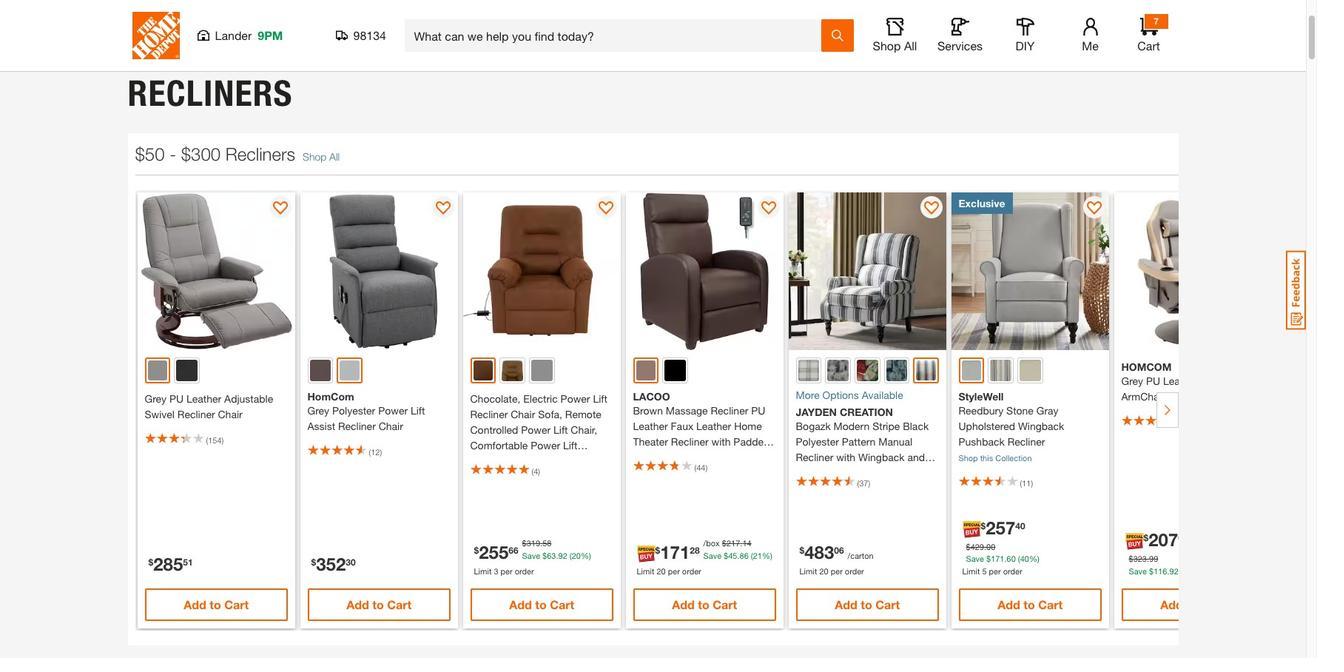 Task type: describe. For each thing, give the bounding box(es) containing it.
154
[[208, 435, 222, 445]]

$ down 217
[[724, 550, 729, 560]]

/carton
[[848, 550, 874, 560]]

power down sofa,
[[521, 423, 551, 436]]

add to cart for 483
[[835, 597, 900, 612]]

$300
[[181, 143, 221, 164]]

1 vertical spatial recliners
[[226, 143, 295, 164]]

chair,
[[571, 423, 597, 436]]

chocolate, electric power lift recliner chair sofa, remote controlled power lift chair, comfortable power lift recliners image
[[463, 192, 621, 350]]

reedbury
[[959, 404, 1004, 416]]

more options available link
[[796, 387, 939, 402]]

$ 352 30
[[311, 554, 356, 575]]

to for 255
[[535, 597, 547, 612]]

$ 285 51
[[148, 554, 193, 575]]

$ left 66
[[474, 544, 479, 555]]

black
[[903, 419, 929, 432]]

modern
[[834, 419, 870, 432]]

$ right /box
[[722, 538, 727, 548]]

255
[[479, 542, 509, 562]]

07
[[1179, 532, 1189, 543]]

wood
[[833, 466, 860, 479]]

adjustable
[[224, 392, 273, 405]]

40 inside $ 429 . 00 save $ 171 . 60 ( 40 %) limit 5 per order
[[1021, 554, 1030, 563]]

save inside $ 323 . 99 save $ 116 . 92 ( 36
[[1129, 566, 1147, 576]]

seat
[[633, 451, 654, 463]]

7
[[1154, 16, 1159, 27]]

( 44 )
[[695, 462, 708, 472]]

28
[[690, 544, 700, 555]]

36
[[1183, 566, 1193, 576]]

chocolate image
[[473, 360, 493, 380]]

shop all button
[[872, 18, 919, 53]]

$ left 00
[[966, 542, 971, 551]]

services button
[[937, 18, 984, 53]]

lander 9pm
[[215, 28, 283, 42]]

%) inside $ 429 . 00 save $ 171 . 60 ( 40 %) limit 5 per order
[[1030, 554, 1040, 563]]

$ left 99
[[1129, 554, 1134, 563]]

recliner inside the homcom grey polyester power lift assist recliner chair
[[338, 419, 376, 432]]

bogazk modern stripe black polyester pattern manual recliner with wingback and rubber wood legs image
[[789, 192, 947, 350]]

shop this collection link
[[959, 453, 1032, 462]]

save inside $ 429 . 00 save $ 171 . 60 ( 40 %) limit 5 per order
[[966, 554, 985, 563]]

available
[[862, 388, 904, 401]]

bogazk
[[796, 419, 831, 432]]

shop inside "button"
[[873, 38, 901, 53]]

gray image
[[148, 360, 167, 380]]

add to cart button for 429
[[959, 589, 1102, 621]]

limit inside $ 255 66 $ 319 . 58 save $ 63 . 92 ( 20 %) limit 3 per order
[[474, 566, 492, 576]]

chocolate,
[[470, 392, 521, 405]]

homcom grey pu leather recliner armchair
[[1122, 360, 1239, 403]]

51
[[183, 556, 193, 568]]

40 inside $ 257 40
[[1016, 520, 1026, 531]]

$ inside '$ 171 28'
[[655, 544, 660, 555]]

power up "4"
[[531, 439, 560, 451]]

black image for 285
[[176, 360, 198, 381]]

shop all link
[[303, 150, 340, 162]]

) for 285
[[222, 435, 224, 445]]

352
[[316, 554, 346, 575]]

recliner inside homcom grey pu leather recliner armchair
[[1202, 375, 1239, 387]]

stripe
[[873, 419, 900, 432]]

483
[[805, 542, 834, 562]]

polyester inside the homcom grey polyester power lift assist recliner chair
[[332, 404, 376, 416]]

limit inside $ 483 06 /carton limit 20 per order
[[800, 566, 818, 576]]

lander
[[215, 28, 252, 42]]

429
[[971, 542, 985, 551]]

171 inside $ 429 . 00 save $ 171 . 60 ( 40 %) limit 5 per order
[[991, 554, 1005, 563]]

$ down 00
[[987, 554, 991, 563]]

( inside $ 323 . 99 save $ 116 . 92 ( 36
[[1181, 566, 1183, 576]]

92 inside $ 323 . 99 save $ 116 . 92 ( 36
[[1170, 566, 1179, 576]]

0 vertical spatial massage
[[666, 404, 708, 416]]

add for 352
[[347, 597, 369, 612]]

cart for 429
[[1039, 597, 1063, 612]]

upholstered
[[959, 419, 1016, 432]]

all inside "button"
[[905, 38, 917, 53]]

order inside $ 255 66 $ 319 . 58 save $ 63 . 92 ( 20 %) limit 3 per order
[[515, 566, 534, 576]]

grey image
[[340, 360, 360, 380]]

%) inside $ 255 66 $ 319 . 58 save $ 63 . 92 ( 20 %) limit 3 per order
[[581, 550, 591, 560]]

homcom grey polyester power lift assist recliner chair
[[308, 390, 425, 432]]

7 add to cart from the left
[[1161, 597, 1226, 612]]

$ 207 07
[[1144, 529, 1189, 550]]

207
[[1149, 529, 1179, 550]]

$ right 66
[[522, 538, 527, 548]]

recliner inside 'stylewell reedbury stone gray upholstered wingback pushback recliner shop this collection'
[[1008, 435, 1046, 448]]

$ 257 40
[[981, 517, 1026, 538]]

and inside jayden creation bogazk modern stripe black polyester pattern manual recliner with wingback and rubber wood legs
[[908, 451, 925, 463]]

rubber
[[796, 466, 830, 479]]

grey for grey pu leather recliner armchair
[[1122, 375, 1144, 387]]

7 to from the left
[[1187, 597, 1198, 612]]

$ 255 66 $ 319 . 58 save $ 63 . 92 ( 20 %) limit 3 per order
[[474, 538, 591, 576]]

What can we help you find today? search field
[[414, 20, 821, 51]]

shop inside $50 - $300  recliners shop all
[[303, 150, 327, 162]]

323
[[1134, 554, 1147, 563]]

grey pu leather adjustable swivel recliner chair link
[[145, 391, 288, 422]]

92 inside $ 255 66 $ 319 . 58 save $ 63 . 92 ( 20 %) limit 3 per order
[[559, 550, 568, 560]]

pu inside homcom grey pu leather recliner armchair
[[1147, 375, 1161, 387]]

leather inside grey pu leather adjustable swivel recliner chair
[[187, 392, 221, 405]]

comfortable
[[470, 439, 528, 451]]

assist
[[308, 419, 335, 432]]

save inside $ 255 66 $ 319 . 58 save $ 63 . 92 ( 20 %) limit 3 per order
[[522, 550, 540, 560]]

tan stripe image
[[991, 360, 1012, 381]]

9pm
[[258, 28, 283, 42]]

the home depot logo image
[[132, 12, 180, 59]]

sponsored banner image
[[128, 0, 1179, 56]]

brown massage recliner pu leather faux leather home theater recliner with padded seat and massage backrest image
[[626, 192, 784, 350]]

per inside $ 255 66 $ 319 . 58 save $ 63 . 92 ( 20 %) limit 3 per order
[[501, 566, 513, 576]]

( 154 )
[[206, 435, 224, 445]]

chair inside the homcom grey polyester power lift assist recliner chair
[[379, 419, 403, 432]]

3
[[494, 566, 499, 576]]

cart for 255
[[550, 597, 574, 612]]

$ inside $ 207 07
[[1144, 532, 1149, 543]]

to for 483
[[861, 597, 873, 612]]

to for $
[[698, 597, 710, 612]]

$ 483 06 /carton limit 20 per order
[[800, 542, 874, 576]]

gray
[[1037, 404, 1059, 416]]

( 37 )
[[858, 478, 871, 488]]

legs
[[863, 466, 886, 479]]

99
[[1150, 554, 1159, 563]]

with inside jayden creation bogazk modern stripe black polyester pattern manual recliner with wingback and rubber wood legs
[[837, 451, 856, 463]]

( 12 )
[[369, 447, 382, 456]]

shop all
[[873, 38, 917, 53]]

14
[[743, 538, 752, 548]]

( 11 )
[[1020, 478, 1033, 488]]

jayden creation bogazk modern stripe black polyester pattern manual recliner with wingback and rubber wood legs
[[796, 405, 929, 479]]

brown
[[633, 404, 663, 416]]

257
[[986, 517, 1016, 538]]

order inside /box $ 217 . 14 save $ 45 . 86 ( 21 %) limit 20 per order
[[682, 566, 702, 576]]

$ inside $ 257 40
[[981, 520, 986, 531]]

) for 255
[[538, 466, 540, 476]]

cart for $
[[713, 597, 737, 612]]

$ down 58
[[543, 550, 547, 560]]

electric
[[524, 392, 558, 405]]

/box $ 217 . 14 save $ 45 . 86 ( 21 %) limit 20 per order
[[637, 538, 773, 576]]

5
[[983, 566, 987, 576]]

display image for 483
[[925, 201, 939, 216]]

add to cart for 285
[[184, 597, 249, 612]]

display image for 285
[[273, 201, 288, 216]]

reedbury stone gray upholstered wingback pushback recliner image
[[952, 192, 1110, 350]]

217
[[727, 538, 741, 548]]

recliner inside jayden creation bogazk modern stripe black polyester pattern manual recliner with wingback and rubber wood legs
[[796, 451, 834, 463]]

98134
[[353, 28, 386, 42]]

brown image for $
[[636, 360, 656, 380]]

more
[[796, 388, 820, 401]]

manual
[[879, 435, 913, 448]]

58
[[543, 538, 552, 548]]

0 horizontal spatial 171
[[660, 542, 690, 562]]

add to cart for 352
[[347, 597, 412, 612]]

add to cart for 255
[[510, 597, 574, 612]]

shop inside 'stylewell reedbury stone gray upholstered wingback pushback recliner shop this collection'
[[959, 453, 978, 462]]

grey image
[[828, 360, 849, 381]]

4 display image from the left
[[1087, 201, 1102, 216]]

limit inside /box $ 217 . 14 save $ 45 . 86 ( 21 %) limit 20 per order
[[637, 566, 655, 576]]

$ 429 . 00 save $ 171 . 60 ( 40 %) limit 5 per order
[[963, 542, 1040, 576]]

power inside the homcom grey polyester power lift assist recliner chair
[[378, 404, 408, 416]]

plaid grey image
[[798, 360, 820, 381]]

armchair
[[1122, 390, 1165, 403]]

( inside $ 255 66 $ 319 . 58 save $ 63 . 92 ( 20 %) limit 3 per order
[[570, 550, 572, 560]]

brown image for 352
[[310, 360, 331, 381]]

$50
[[135, 143, 165, 164]]

98134 button
[[336, 28, 387, 43]]

lift inside the homcom grey polyester power lift assist recliner chair
[[411, 404, 425, 416]]



Task type: locate. For each thing, give the bounding box(es) containing it.
theater
[[633, 435, 668, 448]]

4 add to cart button from the left
[[633, 589, 776, 621]]

.
[[540, 538, 543, 548], [741, 538, 743, 548], [985, 542, 987, 551], [556, 550, 559, 560], [738, 550, 740, 560], [1005, 554, 1007, 563], [1147, 554, 1150, 563], [1168, 566, 1170, 576]]

2 horizontal spatial shop
[[959, 453, 978, 462]]

0 horizontal spatial 92
[[559, 550, 568, 560]]

biscuit beige image
[[1020, 360, 1041, 381]]

1 vertical spatial with
[[837, 451, 856, 463]]

chair inside grey pu leather adjustable swivel recliner chair
[[218, 408, 243, 420]]

0 horizontal spatial shop
[[303, 150, 327, 162]]

chair down electric
[[511, 408, 535, 420]]

shop
[[873, 38, 901, 53], [303, 150, 327, 162], [959, 453, 978, 462]]

0 vertical spatial recliners
[[128, 71, 293, 114]]

3 add from the left
[[510, 597, 532, 612]]

pu inside grey pu leather adjustable swivel recliner chair
[[169, 392, 184, 405]]

to
[[210, 597, 221, 612], [373, 597, 384, 612], [535, 597, 547, 612], [698, 597, 710, 612], [861, 597, 873, 612], [1024, 597, 1035, 612], [1187, 597, 1198, 612]]

brown image
[[310, 360, 331, 381], [636, 360, 656, 380]]

4 add from the left
[[672, 597, 695, 612]]

with
[[712, 435, 731, 448], [837, 451, 856, 463]]

0 vertical spatial polyester
[[332, 404, 376, 416]]

feedback link image
[[1287, 250, 1307, 330]]

grey pu leather recliner armchair image
[[1114, 192, 1272, 350]]

4 order from the left
[[1004, 566, 1023, 576]]

and down 'manual'
[[908, 451, 925, 463]]

add down 60
[[998, 597, 1021, 612]]

chair inside chocolate, electric power lift recliner chair sofa, remote controlled power lift chair, comfortable power lift recliners
[[511, 408, 535, 420]]

order down 66
[[515, 566, 534, 576]]

%) right 60
[[1030, 554, 1040, 563]]

$ up 323
[[1144, 532, 1149, 543]]

1 vertical spatial all
[[329, 150, 340, 162]]

recliner inside chocolate, electric power lift recliner chair sofa, remote controlled power lift chair, comfortable power lift recliners
[[470, 408, 508, 420]]

display image for $
[[762, 201, 776, 216]]

add to cart button down 30
[[308, 589, 451, 621]]

recliners inside chocolate, electric power lift recliner chair sofa, remote controlled power lift chair, comfortable power lift recliners
[[470, 454, 513, 467]]

1 horizontal spatial 171
[[991, 554, 1005, 563]]

$ up 429
[[981, 520, 986, 531]]

add for 285
[[184, 597, 206, 612]]

lift
[[593, 392, 608, 405], [411, 404, 425, 416], [554, 423, 568, 436], [563, 439, 578, 451]]

display image
[[273, 201, 288, 216], [436, 201, 451, 216], [599, 201, 614, 216], [1087, 201, 1102, 216]]

$ left 30
[[311, 556, 316, 568]]

add
[[184, 597, 206, 612], [347, 597, 369, 612], [510, 597, 532, 612], [672, 597, 695, 612], [835, 597, 858, 612], [998, 597, 1021, 612], [1161, 597, 1184, 612]]

1 vertical spatial polyester
[[796, 435, 839, 448]]

3 display image from the left
[[599, 201, 614, 216]]

$ 171 28
[[655, 542, 700, 562]]

exclusive
[[959, 197, 1006, 209]]

add to cart down 51
[[184, 597, 249, 612]]

1 horizontal spatial 92
[[1170, 566, 1179, 576]]

add for 429
[[998, 597, 1021, 612]]

1 horizontal spatial chair
[[379, 419, 403, 432]]

pu
[[1147, 375, 1161, 387], [169, 392, 184, 405], [752, 404, 766, 416]]

pu up home at the bottom right
[[752, 404, 766, 416]]

add to cart button down 60
[[959, 589, 1102, 621]]

add to cart button
[[145, 589, 288, 621], [308, 589, 451, 621], [470, 589, 614, 621], [633, 589, 776, 621], [796, 589, 939, 621], [959, 589, 1102, 621], [1122, 589, 1265, 621]]

leather up theater
[[633, 419, 668, 432]]

6 to from the left
[[1024, 597, 1035, 612]]

3 add to cart button from the left
[[470, 589, 614, 621]]

92 left 36
[[1170, 566, 1179, 576]]

pushback
[[959, 435, 1005, 448]]

recliners right $300
[[226, 143, 295, 164]]

add down 51
[[184, 597, 206, 612]]

per right 5
[[989, 566, 1001, 576]]

$ left the 06
[[800, 544, 805, 555]]

7 add to cart button from the left
[[1122, 589, 1265, 621]]

remote
[[565, 408, 602, 420]]

20 inside /box $ 217 . 14 save $ 45 . 86 ( 21 %) limit 20 per order
[[657, 566, 666, 576]]

this
[[981, 453, 994, 462]]

display image for 255
[[599, 201, 614, 216]]

add for 483
[[835, 597, 858, 612]]

4 add to cart from the left
[[672, 597, 737, 612]]

5 add from the left
[[835, 597, 858, 612]]

chair up 12
[[379, 419, 403, 432]]

92
[[559, 550, 568, 560], [1170, 566, 1179, 576]]

2 add to cart button from the left
[[308, 589, 451, 621]]

%) inside /box $ 217 . 14 save $ 45 . 86 ( 21 %) limit 20 per order
[[762, 550, 773, 560]]

leather up ( 154 )
[[187, 392, 221, 405]]

leather right faux at the bottom right of the page
[[697, 419, 732, 432]]

1 to from the left
[[210, 597, 221, 612]]

) for 483
[[869, 478, 871, 488]]

options
[[823, 388, 859, 401]]

2 black image from the left
[[665, 360, 686, 381]]

20 inside $ 255 66 $ 319 . 58 save $ 63 . 92 ( 20 %) limit 3 per order
[[572, 550, 581, 560]]

4 to from the left
[[698, 597, 710, 612]]

grey pu leather adjustable swivel recliner chair
[[145, 392, 273, 420]]

chocolate, electric power lift recliner chair sofa, remote controlled power lift chair, comfortable power lift recliners link
[[470, 391, 614, 467]]

save down /box
[[704, 550, 722, 560]]

1 add to cart from the left
[[184, 597, 249, 612]]

polyester down 'homcom'
[[332, 404, 376, 416]]

per down the 06
[[831, 566, 843, 576]]

limit inside $ 429 . 00 save $ 171 . 60 ( 40 %) limit 5 per order
[[963, 566, 980, 576]]

0 horizontal spatial wingback
[[859, 451, 905, 463]]

$ down 99
[[1150, 566, 1154, 576]]

3 limit from the left
[[800, 566, 818, 576]]

per inside $ 483 06 /carton limit 20 per order
[[831, 566, 843, 576]]

0 horizontal spatial %)
[[581, 550, 591, 560]]

add down 30
[[347, 597, 369, 612]]

5 add to cart from the left
[[835, 597, 900, 612]]

wingback up legs
[[859, 451, 905, 463]]

20 inside $ 483 06 /carton limit 20 per order
[[820, 566, 829, 576]]

1 display image from the left
[[762, 201, 776, 216]]

2 limit from the left
[[637, 566, 655, 576]]

0 vertical spatial all
[[905, 38, 917, 53]]

add to cart button for 483
[[796, 589, 939, 621]]

polyester
[[332, 404, 376, 416], [796, 435, 839, 448]]

pattern
[[842, 435, 876, 448]]

black image right gray image
[[176, 360, 198, 381]]

tropical image
[[857, 360, 878, 381]]

1 horizontal spatial brown image
[[636, 360, 656, 380]]

recliners up $300
[[128, 71, 293, 114]]

all inside $50 - $300  recliners shop all
[[329, 150, 340, 162]]

pu inside the lacoo brown massage recliner pu leather faux leather home theater recliner with padded seat and massage backrest
[[752, 404, 766, 416]]

$ inside $ 483 06 /carton limit 20 per order
[[800, 544, 805, 555]]

2 add to cart from the left
[[347, 597, 412, 612]]

power
[[561, 392, 590, 405], [378, 404, 408, 416], [521, 423, 551, 436], [531, 439, 560, 451]]

grey up swivel
[[145, 392, 167, 405]]

0 horizontal spatial with
[[712, 435, 731, 448]]

add to cart down 60
[[998, 597, 1063, 612]]

%) right 63
[[581, 550, 591, 560]]

1 per from the left
[[501, 566, 513, 576]]

backrest
[[723, 451, 763, 463]]

20
[[572, 550, 581, 560], [657, 566, 666, 576], [820, 566, 829, 576]]

4 limit from the left
[[963, 566, 980, 576]]

171
[[660, 542, 690, 562], [991, 554, 1005, 563]]

mocha image
[[502, 360, 523, 381]]

gray image
[[531, 360, 553, 381]]

1 horizontal spatial pu
[[752, 404, 766, 416]]

1 horizontal spatial all
[[905, 38, 917, 53]]

order down /carton on the bottom of the page
[[845, 566, 864, 576]]

60
[[1007, 554, 1016, 563]]

1 vertical spatial 40
[[1021, 554, 1030, 563]]

cart
[[1138, 38, 1161, 53], [224, 597, 249, 612], [387, 597, 412, 612], [550, 597, 574, 612], [713, 597, 737, 612], [876, 597, 900, 612], [1039, 597, 1063, 612], [1202, 597, 1226, 612]]

2 per from the left
[[668, 566, 680, 576]]

add to cart button for 285
[[145, 589, 288, 621]]

) for 352
[[380, 447, 382, 456]]

1 horizontal spatial grey
[[308, 404, 329, 416]]

0 horizontal spatial 20
[[572, 550, 581, 560]]

massage up faux at the bottom right of the page
[[666, 404, 708, 416]]

controlled
[[470, 423, 518, 436]]

7 add from the left
[[1161, 597, 1184, 612]]

black image up the 'lacoo'
[[665, 360, 686, 381]]

1 vertical spatial wingback
[[859, 451, 905, 463]]

add to cart for $
[[672, 597, 737, 612]]

add to cart button down $ 255 66 $ 319 . 58 save $ 63 . 92 ( 20 %) limit 3 per order
[[470, 589, 614, 621]]

1 vertical spatial massage
[[678, 451, 720, 463]]

with inside the lacoo brown massage recliner pu leather faux leather home theater recliner with padded seat and massage backrest
[[712, 435, 731, 448]]

2 horizontal spatial chair
[[511, 408, 535, 420]]

add to cart
[[184, 597, 249, 612], [347, 597, 412, 612], [510, 597, 574, 612], [672, 597, 737, 612], [835, 597, 900, 612], [998, 597, 1063, 612], [1161, 597, 1226, 612]]

1 horizontal spatial shop
[[873, 38, 901, 53]]

grey inside homcom grey pu leather recliner armchair
[[1122, 375, 1144, 387]]

add to cart button down 51
[[145, 589, 288, 621]]

cart for 352
[[387, 597, 412, 612]]

and down theater
[[657, 451, 675, 463]]

chocolate, electric power lift recliner chair sofa, remote controlled power lift chair, comfortable power lift recliners
[[470, 392, 608, 467]]

pu down homcom
[[1147, 375, 1161, 387]]

add to cart down /box $ 217 . 14 save $ 45 . 86 ( 21 %) limit 20 per order
[[672, 597, 737, 612]]

cart for 483
[[876, 597, 900, 612]]

40 right 60
[[1021, 554, 1030, 563]]

all
[[905, 38, 917, 53], [329, 150, 340, 162]]

$ inside '$ 285 51'
[[148, 556, 153, 568]]

6 add to cart from the left
[[998, 597, 1063, 612]]

1 add from the left
[[184, 597, 206, 612]]

add to cart button for $
[[633, 589, 776, 621]]

1 and from the left
[[657, 451, 675, 463]]

$ 323 . 99 save $ 116 . 92 ( 36
[[1129, 554, 1193, 576]]

save inside /box $ 217 . 14 save $ 45 . 86 ( 21 %) limit 20 per order
[[704, 550, 722, 560]]

per right 3
[[501, 566, 513, 576]]

add to cart down $ 255 66 $ 319 . 58 save $ 63 . 92 ( 20 %) limit 3 per order
[[510, 597, 574, 612]]

2 horizontal spatial pu
[[1147, 375, 1161, 387]]

2 vertical spatial recliners
[[470, 454, 513, 467]]

grey pu leather adjustable swivel recliner chair image
[[137, 192, 295, 350]]

power up 12
[[378, 404, 408, 416]]

add down $ 483 06 /carton limit 20 per order at right bottom
[[835, 597, 858, 612]]

1 vertical spatial 92
[[1170, 566, 1179, 576]]

2 order from the left
[[682, 566, 702, 576]]

2 horizontal spatial 20
[[820, 566, 829, 576]]

2 horizontal spatial grey
[[1122, 375, 1144, 387]]

2 horizontal spatial %)
[[1030, 554, 1040, 563]]

save down 323
[[1129, 566, 1147, 576]]

and
[[657, 451, 675, 463], [908, 451, 925, 463]]

5 add to cart button from the left
[[796, 589, 939, 621]]

brown image up 'homcom'
[[310, 360, 331, 381]]

diy
[[1016, 38, 1035, 53]]

2 and from the left
[[908, 451, 925, 463]]

add to cart button for 352
[[308, 589, 451, 621]]

grey polyester power lift assist recliner chair image
[[300, 192, 458, 350]]

1 horizontal spatial and
[[908, 451, 925, 463]]

( 4 )
[[532, 466, 540, 476]]

order inside $ 483 06 /carton limit 20 per order
[[845, 566, 864, 576]]

chair down adjustable
[[218, 408, 243, 420]]

add for $
[[672, 597, 695, 612]]

per
[[501, 566, 513, 576], [668, 566, 680, 576], [831, 566, 843, 576], [989, 566, 1001, 576]]

3 to from the left
[[535, 597, 547, 612]]

add to cart for 429
[[998, 597, 1063, 612]]

per inside $ 429 . 00 save $ 171 . 60 ( 40 %) limit 5 per order
[[989, 566, 1001, 576]]

add to cart button down 36
[[1122, 589, 1265, 621]]

order down 60
[[1004, 566, 1023, 576]]

recliner inside grey pu leather adjustable swivel recliner chair
[[178, 408, 215, 420]]

add to cart button down /carton on the bottom of the page
[[796, 589, 939, 621]]

1 horizontal spatial polyester
[[796, 435, 839, 448]]

lacoo brown massage recliner pu leather faux leather home theater recliner with padded seat and massage backrest
[[633, 390, 770, 463]]

chair
[[218, 408, 243, 420], [511, 408, 535, 420], [379, 419, 403, 432]]

1 horizontal spatial wingback
[[1019, 419, 1065, 432]]

12
[[371, 447, 380, 456]]

grey up armchair
[[1122, 375, 1144, 387]]

creation
[[840, 405, 893, 418]]

add to cart button down /box $ 217 . 14 save $ 45 . 86 ( 21 %) limit 20 per order
[[633, 589, 776, 621]]

1 limit from the left
[[474, 566, 492, 576]]

add to cart down 36
[[1161, 597, 1226, 612]]

4 per from the left
[[989, 566, 1001, 576]]

$ left 51
[[148, 556, 153, 568]]

1 black image from the left
[[176, 360, 198, 381]]

save down 429
[[966, 554, 985, 563]]

me button
[[1067, 18, 1114, 53]]

add to cart down 30
[[347, 597, 412, 612]]

leather down homcom
[[1164, 375, 1199, 387]]

1 order from the left
[[515, 566, 534, 576]]

0 vertical spatial 40
[[1016, 520, 1026, 531]]

1 vertical spatial shop
[[303, 150, 327, 162]]

order down '28'
[[682, 566, 702, 576]]

1 horizontal spatial display image
[[925, 201, 939, 216]]

stone gray image
[[962, 360, 982, 380]]

cart 7
[[1138, 16, 1161, 53]]

with up wood
[[837, 451, 856, 463]]

3 order from the left
[[845, 566, 864, 576]]

0 vertical spatial wingback
[[1019, 419, 1065, 432]]

jayden
[[796, 405, 837, 418]]

$ inside $ 352 30
[[311, 556, 316, 568]]

per inside /box $ 217 . 14 save $ 45 . 86 ( 21 %) limit 20 per order
[[668, 566, 680, 576]]

per down '$ 171 28' on the bottom of the page
[[668, 566, 680, 576]]

recliner
[[1202, 375, 1239, 387], [711, 404, 749, 416], [178, 408, 215, 420], [470, 408, 508, 420], [338, 419, 376, 432], [671, 435, 709, 448], [1008, 435, 1046, 448], [796, 451, 834, 463]]

319
[[527, 538, 540, 548]]

black image
[[176, 360, 198, 381], [665, 360, 686, 381]]

0 vertical spatial 92
[[559, 550, 568, 560]]

me
[[1082, 38, 1099, 53]]

to for 285
[[210, 597, 221, 612]]

171 left /box
[[660, 542, 690, 562]]

recliners down comfortable
[[470, 454, 513, 467]]

cart for 285
[[224, 597, 249, 612]]

$50 - $300  recliners shop all
[[135, 143, 340, 164]]

diy button
[[1002, 18, 1049, 53]]

1 horizontal spatial with
[[837, 451, 856, 463]]

order inside $ 429 . 00 save $ 171 . 60 ( 40 %) limit 5 per order
[[1004, 566, 1023, 576]]

( inside $ 429 . 00 save $ 171 . 60 ( 40 %) limit 5 per order
[[1018, 554, 1021, 563]]

6 add from the left
[[998, 597, 1021, 612]]

brown image up the 'lacoo'
[[636, 360, 656, 380]]

grey up assist
[[308, 404, 329, 416]]

2 add from the left
[[347, 597, 369, 612]]

21
[[753, 550, 762, 560]]

( inside /box $ 217 . 14 save $ 45 . 86 ( 21 %) limit 20 per order
[[751, 550, 753, 560]]

45
[[729, 550, 738, 560]]

wingback down gray
[[1019, 419, 1065, 432]]

lacoo
[[633, 390, 670, 402]]

add down /box $ 217 . 14 save $ 45 . 86 ( 21 %) limit 20 per order
[[672, 597, 695, 612]]

3 add to cart from the left
[[510, 597, 574, 612]]

37
[[860, 478, 869, 488]]

with up backrest
[[712, 435, 731, 448]]

0 horizontal spatial grey
[[145, 392, 167, 405]]

44
[[697, 462, 706, 472]]

grey inside grey pu leather adjustable swivel recliner chair
[[145, 392, 167, 405]]

0 horizontal spatial black image
[[176, 360, 198, 381]]

home
[[734, 419, 762, 432]]

0 horizontal spatial chair
[[218, 408, 243, 420]]

6 add to cart button from the left
[[959, 589, 1102, 621]]

0 horizontal spatial brown image
[[310, 360, 331, 381]]

power up remote
[[561, 392, 590, 405]]

20 down '$ 171 28' on the bottom of the page
[[657, 566, 666, 576]]

1 horizontal spatial 20
[[657, 566, 666, 576]]

40 up 60
[[1016, 520, 1026, 531]]

86
[[740, 550, 749, 560]]

save down 319
[[522, 550, 540, 560]]

00
[[987, 542, 996, 551]]

5 to from the left
[[861, 597, 873, 612]]

0 vertical spatial with
[[712, 435, 731, 448]]

add for 255
[[510, 597, 532, 612]]

1 horizontal spatial black image
[[665, 360, 686, 381]]

add to cart button for 255
[[470, 589, 614, 621]]

save
[[522, 550, 540, 560], [704, 550, 722, 560], [966, 554, 985, 563], [1129, 566, 1147, 576]]

0 horizontal spatial and
[[657, 451, 675, 463]]

stone
[[1007, 404, 1034, 416]]

1 display image from the left
[[273, 201, 288, 216]]

collection
[[996, 453, 1032, 462]]

pu up swivel
[[169, 392, 184, 405]]

06
[[834, 544, 844, 555]]

display image for 352
[[436, 201, 451, 216]]

to for 352
[[373, 597, 384, 612]]

blue image
[[886, 360, 908, 381]]

3 per from the left
[[831, 566, 843, 576]]

2 vertical spatial shop
[[959, 453, 978, 462]]

polyester down bogazk
[[796, 435, 839, 448]]

2 display image from the left
[[925, 201, 939, 216]]

171 left 60
[[991, 554, 1005, 563]]

add to cart down /carton on the bottom of the page
[[835, 597, 900, 612]]

add down $ 255 66 $ 319 . 58 save $ 63 . 92 ( 20 %) limit 3 per order
[[510, 597, 532, 612]]

) for $
[[706, 462, 708, 472]]

to for 429
[[1024, 597, 1035, 612]]

$ left '28'
[[655, 544, 660, 555]]

0 horizontal spatial polyester
[[332, 404, 376, 416]]

0 vertical spatial shop
[[873, 38, 901, 53]]

stripe black image
[[917, 360, 936, 380]]

add down 116
[[1161, 597, 1184, 612]]

2 to from the left
[[373, 597, 384, 612]]

1 horizontal spatial %)
[[762, 550, 773, 560]]

20 right 63
[[572, 550, 581, 560]]

leather inside homcom grey pu leather recliner armchair
[[1164, 375, 1199, 387]]

and inside the lacoo brown massage recliner pu leather faux leather home theater recliner with padded seat and massage backrest
[[657, 451, 675, 463]]

grey for grey polyester power lift assist recliner chair
[[308, 404, 329, 416]]

wingback inside 'stylewell reedbury stone gray upholstered wingback pushback recliner shop this collection'
[[1019, 419, 1065, 432]]

black image for $
[[665, 360, 686, 381]]

homcom
[[308, 390, 354, 402]]

display image
[[762, 201, 776, 216], [925, 201, 939, 216]]

2 display image from the left
[[436, 201, 451, 216]]

92 right 63
[[559, 550, 568, 560]]

0 horizontal spatial all
[[329, 150, 340, 162]]

%) right 86
[[762, 550, 773, 560]]

grey inside the homcom grey polyester power lift assist recliner chair
[[308, 404, 329, 416]]

116
[[1154, 566, 1168, 576]]

0 horizontal spatial pu
[[169, 392, 184, 405]]

wingback inside jayden creation bogazk modern stripe black polyester pattern manual recliner with wingback and rubber wood legs
[[859, 451, 905, 463]]

4
[[534, 466, 538, 476]]

20 down 483
[[820, 566, 829, 576]]

massage
[[666, 404, 708, 416], [678, 451, 720, 463]]

1 add to cart button from the left
[[145, 589, 288, 621]]

massage down faux at the bottom right of the page
[[678, 451, 720, 463]]

285
[[153, 554, 183, 575]]

more options available
[[796, 388, 904, 401]]

polyester inside jayden creation bogazk modern stripe black polyester pattern manual recliner with wingback and rubber wood legs
[[796, 435, 839, 448]]

0 horizontal spatial display image
[[762, 201, 776, 216]]



Task type: vqa. For each thing, say whether or not it's contained in the screenshot.
Brown icon for 352
yes



